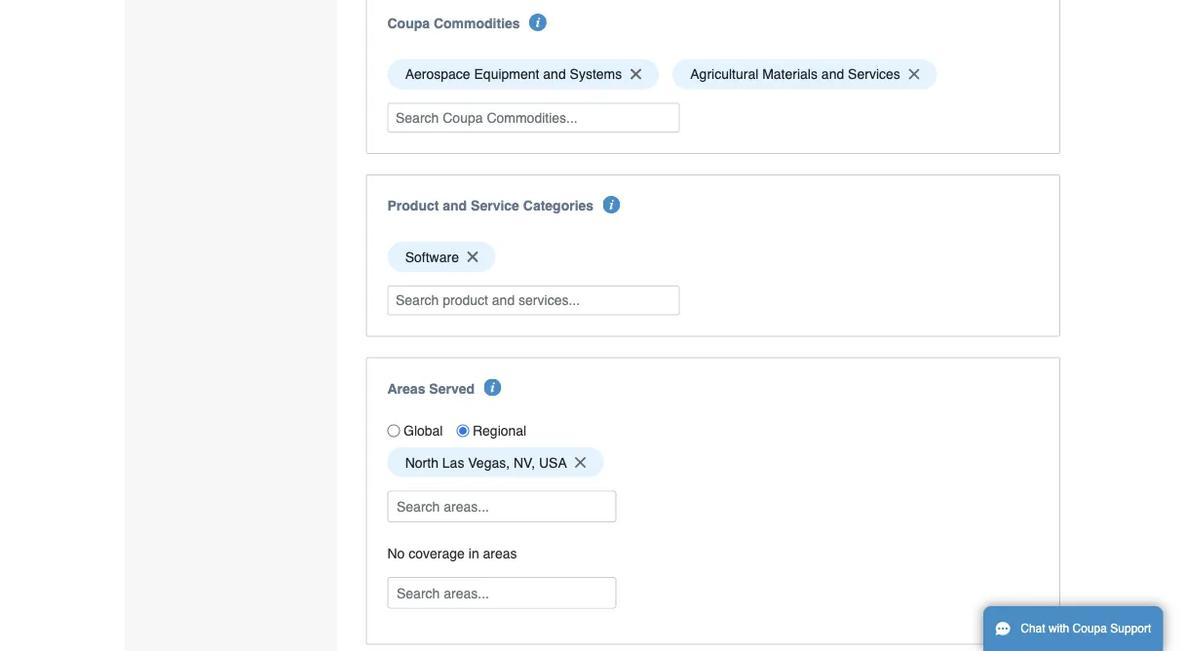 Task type: vqa. For each thing, say whether or not it's contained in the screenshot.
Coupa
yes



Task type: locate. For each thing, give the bounding box(es) containing it.
1 horizontal spatial and
[[544, 66, 566, 82]]

additional information image
[[603, 196, 621, 214], [484, 379, 502, 396]]

equipment
[[475, 66, 540, 82]]

0 horizontal spatial and
[[443, 198, 467, 214]]

1 horizontal spatial coupa
[[1073, 622, 1108, 636]]

las
[[443, 455, 465, 470]]

systems
[[570, 66, 623, 82]]

coupa right with
[[1073, 622, 1108, 636]]

1 horizontal spatial additional information image
[[603, 196, 621, 214]]

aerospace equipment and systems option
[[388, 59, 659, 89]]

and left services at the right of the page
[[822, 66, 845, 82]]

2 selected list box from the top
[[381, 237, 1047, 277]]

2 horizontal spatial and
[[822, 66, 845, 82]]

selected list box containing software
[[381, 237, 1047, 277]]

Search Coupa Commodities... field
[[388, 103, 680, 133]]

additional information image
[[530, 13, 547, 31]]

materials
[[763, 66, 818, 82]]

regional
[[473, 423, 527, 439]]

and
[[544, 66, 566, 82], [822, 66, 845, 82], [443, 198, 467, 214]]

in
[[469, 546, 480, 562]]

0 horizontal spatial coupa
[[388, 15, 430, 31]]

0 vertical spatial selected list box
[[381, 54, 1047, 94]]

no
[[388, 546, 405, 562]]

None radio
[[388, 425, 400, 437], [457, 425, 470, 437], [388, 425, 400, 437], [457, 425, 470, 437]]

vegas,
[[468, 455, 510, 470]]

selected list box containing aerospace equipment and systems
[[381, 54, 1047, 94]]

coupa up aerospace
[[388, 15, 430, 31]]

and left service
[[443, 198, 467, 214]]

product
[[388, 198, 439, 214]]

0 vertical spatial coupa
[[388, 15, 430, 31]]

nv,
[[514, 455, 535, 470]]

agricultural
[[691, 66, 759, 82]]

1 vertical spatial selected list box
[[381, 237, 1047, 277]]

1 vertical spatial additional information image
[[484, 379, 502, 396]]

1 vertical spatial coupa
[[1073, 622, 1108, 636]]

additional information image right categories
[[603, 196, 621, 214]]

no coverage in areas
[[388, 546, 517, 562]]

chat with coupa support
[[1021, 622, 1152, 636]]

and left the systems at the top
[[544, 66, 566, 82]]

1 selected list box from the top
[[381, 54, 1047, 94]]

aerospace equipment and systems
[[405, 66, 623, 82]]

0 vertical spatial additional information image
[[603, 196, 621, 214]]

selected list box
[[381, 54, 1047, 94], [381, 237, 1047, 277]]

with
[[1049, 622, 1070, 636]]

Search areas... text field
[[390, 492, 615, 522]]

services
[[849, 66, 901, 82]]

agricultural materials and services
[[691, 66, 901, 82]]

coupa
[[388, 15, 430, 31], [1073, 622, 1108, 636]]

0 horizontal spatial additional information image
[[484, 379, 502, 396]]

additional information image right served
[[484, 379, 502, 396]]

product and service categories
[[388, 198, 594, 214]]

selected list box for product and service categories
[[381, 237, 1047, 277]]



Task type: describe. For each thing, give the bounding box(es) containing it.
selected areas list box
[[381, 443, 1047, 482]]

additional information image for product and service categories
[[603, 196, 621, 214]]

north
[[405, 455, 439, 470]]

selected list box for coupa commodities
[[381, 54, 1047, 94]]

software option
[[388, 242, 496, 272]]

chat with coupa support button
[[984, 607, 1164, 652]]

areas
[[483, 546, 517, 562]]

Search product and services... field
[[388, 286, 680, 315]]

agricultural materials and services option
[[673, 59, 938, 89]]

areas
[[388, 381, 426, 396]]

and for materials
[[822, 66, 845, 82]]

additional information image for areas served
[[484, 379, 502, 396]]

north las vegas, nv, usa option
[[388, 448, 604, 478]]

coupa inside button
[[1073, 622, 1108, 636]]

global
[[404, 423, 443, 439]]

support
[[1111, 622, 1152, 636]]

served
[[429, 381, 475, 396]]

service
[[471, 198, 520, 214]]

categories
[[524, 198, 594, 214]]

areas served
[[388, 381, 475, 396]]

usa
[[539, 455, 567, 470]]

software
[[405, 249, 459, 265]]

aerospace
[[405, 66, 471, 82]]

commodities
[[434, 15, 520, 31]]

Search areas... text field
[[390, 579, 615, 608]]

and for equipment
[[544, 66, 566, 82]]

coverage
[[409, 546, 465, 562]]

chat
[[1021, 622, 1046, 636]]

coupa commodities
[[388, 15, 520, 31]]

north las vegas, nv, usa
[[405, 455, 567, 470]]



